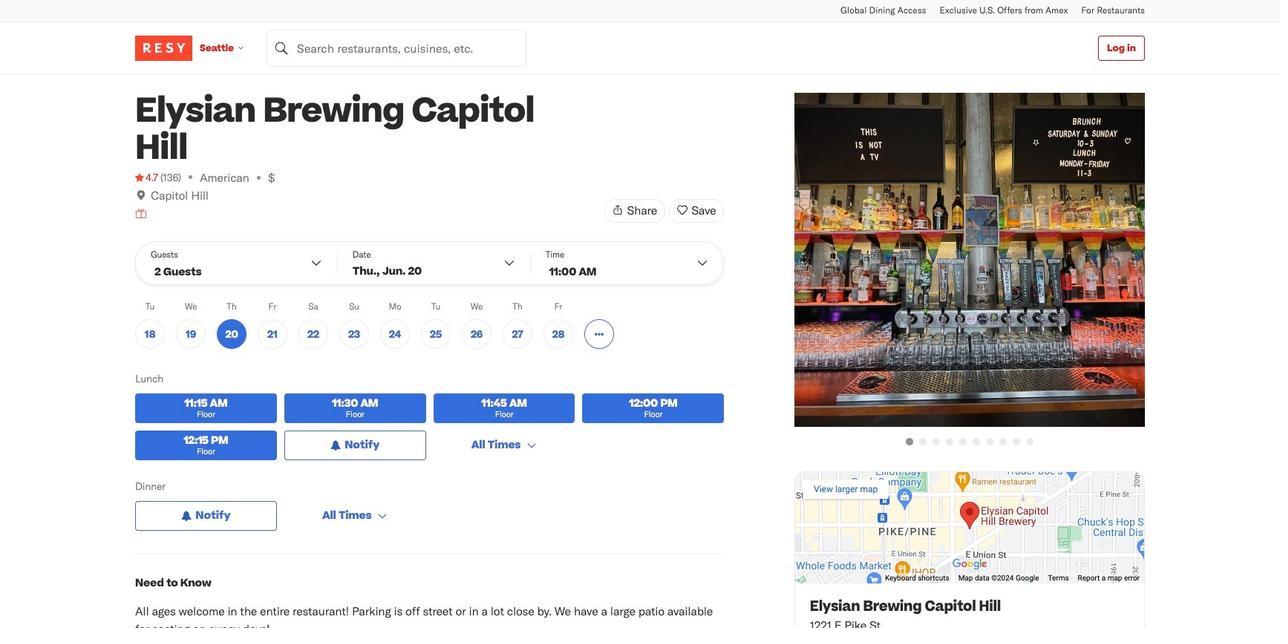 Task type: vqa. For each thing, say whether or not it's contained in the screenshot.
4.2 out of 5 stars ICON
no



Task type: describe. For each thing, give the bounding box(es) containing it.
Search restaurants, cuisines, etc. text field
[[266, 29, 526, 66]]



Task type: locate. For each thing, give the bounding box(es) containing it.
4.7 out of 5 stars image
[[135, 170, 158, 185]]

None field
[[266, 29, 526, 66]]



